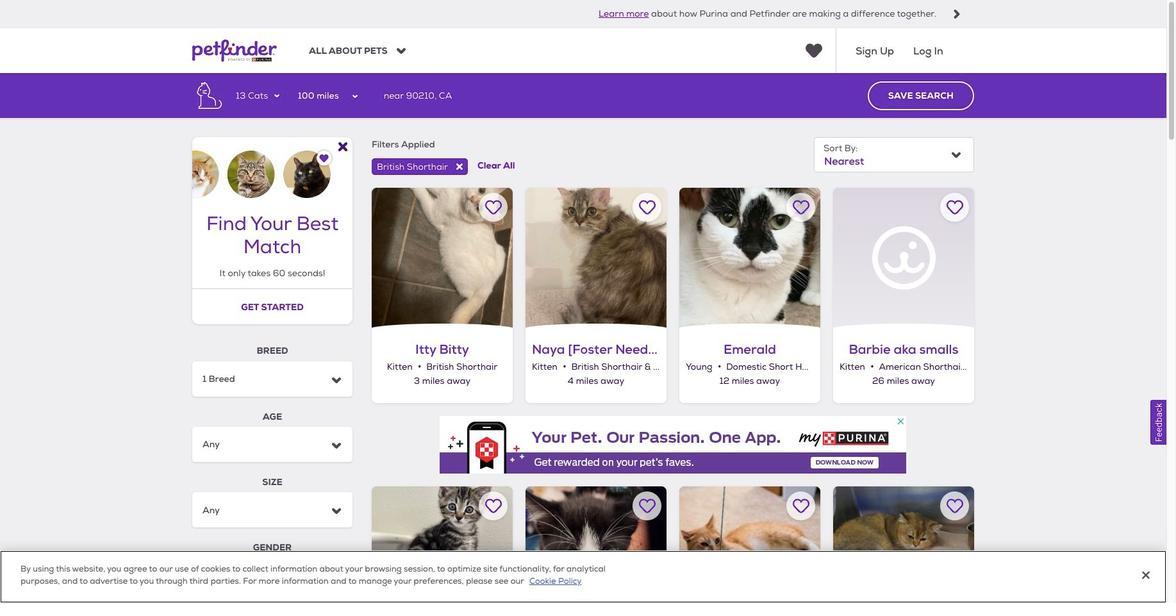 Task type: locate. For each thing, give the bounding box(es) containing it.
privacy alert dialog
[[0, 551, 1167, 604]]

emerald, adoptable cat, young female domestic short hair & british shorthair mix, 12 miles away. image
[[680, 188, 821, 329]]

naya [foster needed], adoptable cat, kitten female british shorthair & persian mix, 4 miles away. image
[[526, 188, 667, 329]]

buddy - with a maine coon temperament, adoptable cat, young male domestic short hair & british shorthair mix, 44 miles away. image
[[680, 486, 821, 604]]

main content
[[0, 73, 1167, 604]]

kash, adoptable cat, kitten male american shorthair & british shorthair mix, 28 miles away. image
[[526, 486, 667, 604]]

smalls, adoptable cat, kitten female american shorthair & british shorthair mix, 26 miles away. image
[[372, 486, 513, 604]]

petfinder home image
[[192, 28, 277, 73]]



Task type: vqa. For each thing, say whether or not it's contained in the screenshot.
Farrah, adoptable Cat, Young Female Domestic Short Hair, 1 mile away, Out-of-town pet. image
no



Task type: describe. For each thing, give the bounding box(es) containing it.
advertisement element
[[440, 416, 907, 474]]

a068903, adoptable cat, young female british shorthair, 44 miles away. image
[[834, 486, 975, 604]]

potential cat matches image
[[192, 137, 353, 198]]

itty bitty, adoptable cat, kitten male british shorthair, 3 miles away. image
[[372, 188, 513, 329]]



